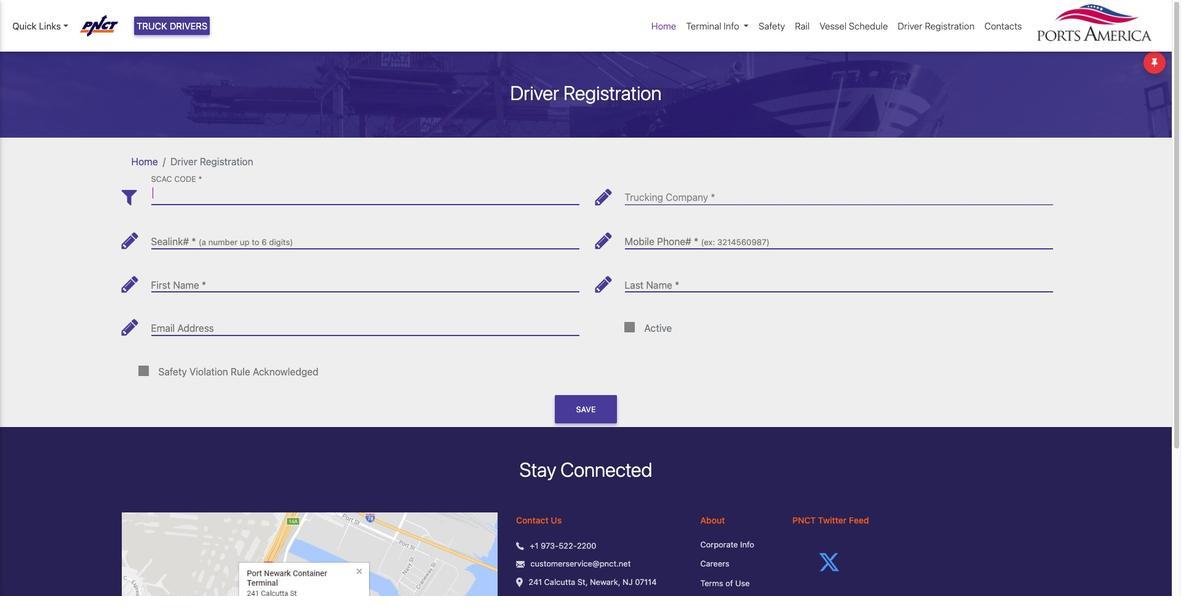Task type: describe. For each thing, give the bounding box(es) containing it.
0 horizontal spatial home link
[[131, 156, 158, 167]]

terms of use link
[[701, 578, 774, 590]]

use
[[735, 579, 750, 589]]

* for first name *
[[202, 280, 206, 291]]

save button
[[555, 396, 617, 424]]

safety violation rule acknowledged
[[158, 367, 319, 378]]

0 vertical spatial home
[[652, 20, 676, 31]]

links
[[39, 20, 61, 31]]

(a
[[199, 238, 206, 247]]

email
[[151, 323, 175, 334]]

terminal info
[[686, 20, 739, 31]]

contact us
[[516, 515, 562, 526]]

about
[[701, 515, 725, 526]]

last name *
[[625, 280, 680, 291]]

contact
[[516, 515, 549, 526]]

first
[[151, 280, 171, 291]]

terms of use
[[701, 579, 750, 589]]

quick links link
[[12, 19, 68, 33]]

address
[[177, 323, 214, 334]]

0 vertical spatial registration
[[925, 20, 975, 31]]

522-
[[559, 541, 577, 551]]

Email Address text field
[[151, 313, 579, 336]]

truck drivers
[[137, 20, 208, 31]]

corporate info
[[701, 540, 755, 550]]

2200
[[577, 541, 597, 551]]

twitter
[[818, 515, 847, 526]]

to
[[252, 238, 259, 247]]

safety for safety violation rule acknowledged
[[158, 367, 187, 378]]

info for terminal info
[[724, 20, 739, 31]]

3214560987)
[[718, 238, 770, 247]]

truck
[[137, 20, 167, 31]]

phone#
[[657, 236, 692, 247]]

sealink# * (a number up to 6 digits)
[[151, 236, 293, 247]]

vessel
[[820, 20, 847, 31]]

drivers
[[170, 20, 208, 31]]

* for trucking company *
[[711, 192, 715, 203]]

schedule
[[849, 20, 888, 31]]

mobile
[[625, 236, 655, 247]]

0 horizontal spatial driver registration
[[171, 156, 253, 167]]

corporate
[[701, 540, 738, 550]]

quick links
[[12, 20, 61, 31]]

1 vertical spatial driver
[[510, 81, 559, 104]]

contacts
[[985, 20, 1022, 31]]

last
[[625, 280, 644, 291]]

careers
[[701, 559, 730, 569]]

1 vertical spatial registration
[[564, 81, 662, 104]]

scac
[[151, 175, 172, 184]]

info for corporate info
[[740, 540, 755, 550]]

digits)
[[269, 238, 293, 247]]

sealink#
[[151, 236, 189, 247]]

safety link
[[754, 14, 790, 38]]

0 horizontal spatial home
[[131, 156, 158, 167]]

terminal info link
[[681, 14, 754, 38]]

active
[[645, 323, 672, 334]]

+1 973-522-2200 link
[[530, 541, 597, 553]]



Task type: vqa. For each thing, say whether or not it's contained in the screenshot.
2023 to the top
no



Task type: locate. For each thing, give the bounding box(es) containing it.
* right last
[[675, 280, 680, 291]]

feed
[[849, 515, 869, 526]]

terms
[[701, 579, 724, 589]]

1 vertical spatial safety
[[158, 367, 187, 378]]

home link
[[647, 14, 681, 38], [131, 156, 158, 167]]

pnct
[[793, 515, 816, 526]]

truck drivers link
[[134, 17, 210, 35]]

home left the 'terminal'
[[652, 20, 676, 31]]

0 horizontal spatial info
[[724, 20, 739, 31]]

driver
[[898, 20, 923, 31], [510, 81, 559, 104], [171, 156, 197, 167]]

* for scac code *
[[198, 175, 202, 184]]

973-
[[541, 541, 559, 551]]

violation
[[189, 367, 228, 378]]

scac code *
[[151, 175, 202, 184]]

home link left the 'terminal'
[[647, 14, 681, 38]]

home up scac
[[131, 156, 158, 167]]

2 horizontal spatial driver registration
[[898, 20, 975, 31]]

1 vertical spatial home
[[131, 156, 158, 167]]

name for last
[[646, 280, 673, 291]]

1 name from the left
[[173, 280, 199, 291]]

name
[[173, 280, 199, 291], [646, 280, 673, 291]]

stay connected
[[520, 459, 653, 482]]

rail link
[[790, 14, 815, 38]]

SCAC CODE * search field
[[151, 183, 579, 205]]

241 calcutta st, newark, nj 07114
[[529, 578, 657, 587]]

0 horizontal spatial name
[[173, 280, 199, 291]]

vessel schedule link
[[815, 14, 893, 38]]

1 horizontal spatial driver registration
[[510, 81, 662, 104]]

None text field
[[625, 227, 1053, 249]]

Last Name * text field
[[625, 270, 1053, 293]]

vessel schedule
[[820, 20, 888, 31]]

0 vertical spatial info
[[724, 20, 739, 31]]

2 vertical spatial driver registration
[[171, 156, 253, 167]]

2 horizontal spatial driver
[[898, 20, 923, 31]]

1 horizontal spatial driver
[[510, 81, 559, 104]]

customerservice@pnct.net link
[[531, 559, 631, 571]]

name right last
[[646, 280, 673, 291]]

quick
[[12, 20, 37, 31]]

0 vertical spatial safety
[[759, 20, 785, 31]]

name right first
[[173, 280, 199, 291]]

safety
[[759, 20, 785, 31], [158, 367, 187, 378]]

1 vertical spatial home link
[[131, 156, 158, 167]]

1 vertical spatial info
[[740, 540, 755, 550]]

(ex:
[[701, 238, 715, 247]]

First Name * text field
[[151, 270, 579, 293]]

number
[[208, 238, 238, 247]]

acknowledged
[[253, 367, 319, 378]]

up
[[240, 238, 250, 247]]

pnct twitter feed
[[793, 515, 869, 526]]

driver registration
[[898, 20, 975, 31], [510, 81, 662, 104], [171, 156, 253, 167]]

us
[[551, 515, 562, 526]]

save
[[576, 405, 596, 414]]

rule
[[231, 367, 250, 378]]

* right company
[[711, 192, 715, 203]]

of
[[726, 579, 733, 589]]

home
[[652, 20, 676, 31], [131, 156, 158, 167]]

first name *
[[151, 280, 206, 291]]

07114
[[635, 578, 657, 587]]

st,
[[578, 578, 588, 587]]

* for last name *
[[675, 280, 680, 291]]

nj
[[623, 578, 633, 587]]

1 vertical spatial driver registration
[[510, 81, 662, 104]]

trucking
[[625, 192, 663, 203]]

* right code
[[198, 175, 202, 184]]

+1 973-522-2200
[[530, 541, 597, 551]]

Trucking Company * text field
[[625, 183, 1053, 205]]

corporate info link
[[701, 539, 774, 551]]

rail
[[795, 20, 810, 31]]

info right the 'terminal'
[[724, 20, 739, 31]]

info
[[724, 20, 739, 31], [740, 540, 755, 550]]

company
[[666, 192, 708, 203]]

careers link
[[701, 559, 774, 571]]

2 horizontal spatial registration
[[925, 20, 975, 31]]

* down (a
[[202, 280, 206, 291]]

0 vertical spatial driver registration
[[898, 20, 975, 31]]

trucking company *
[[625, 192, 715, 203]]

home link up scac
[[131, 156, 158, 167]]

safety inside "link"
[[759, 20, 785, 31]]

None text field
[[151, 227, 579, 249]]

contacts link
[[980, 14, 1027, 38]]

name for first
[[173, 280, 199, 291]]

241 calcutta st, newark, nj 07114 link
[[529, 577, 657, 589]]

+1
[[530, 541, 539, 551]]

customerservice@pnct.net
[[531, 559, 631, 569]]

0 horizontal spatial driver
[[171, 156, 197, 167]]

*
[[198, 175, 202, 184], [711, 192, 715, 203], [192, 236, 196, 247], [694, 236, 699, 247], [202, 280, 206, 291], [675, 280, 680, 291]]

2 vertical spatial registration
[[200, 156, 253, 167]]

1 horizontal spatial name
[[646, 280, 673, 291]]

1 horizontal spatial info
[[740, 540, 755, 550]]

0 vertical spatial driver
[[898, 20, 923, 31]]

0 horizontal spatial registration
[[200, 156, 253, 167]]

safety for safety
[[759, 20, 785, 31]]

email address
[[151, 323, 214, 334]]

241
[[529, 578, 542, 587]]

mobile phone# * (ex: 3214560987)
[[625, 236, 770, 247]]

code
[[174, 175, 196, 184]]

1 horizontal spatial safety
[[759, 20, 785, 31]]

2 name from the left
[[646, 280, 673, 291]]

0 vertical spatial home link
[[647, 14, 681, 38]]

* for mobile phone# * (ex: 3214560987)
[[694, 236, 699, 247]]

info up careers link
[[740, 540, 755, 550]]

0 horizontal spatial safety
[[158, 367, 187, 378]]

1 horizontal spatial home link
[[647, 14, 681, 38]]

connected
[[561, 459, 653, 482]]

1 horizontal spatial home
[[652, 20, 676, 31]]

stay
[[520, 459, 556, 482]]

driver registration link
[[893, 14, 980, 38]]

newark,
[[590, 578, 621, 587]]

1 horizontal spatial registration
[[564, 81, 662, 104]]

* left (ex:
[[694, 236, 699, 247]]

terminal
[[686, 20, 722, 31]]

safety left rail
[[759, 20, 785, 31]]

2 vertical spatial driver
[[171, 156, 197, 167]]

6
[[262, 238, 267, 247]]

safety left violation
[[158, 367, 187, 378]]

* left (a
[[192, 236, 196, 247]]

registration
[[925, 20, 975, 31], [564, 81, 662, 104], [200, 156, 253, 167]]

calcutta
[[544, 578, 576, 587]]



